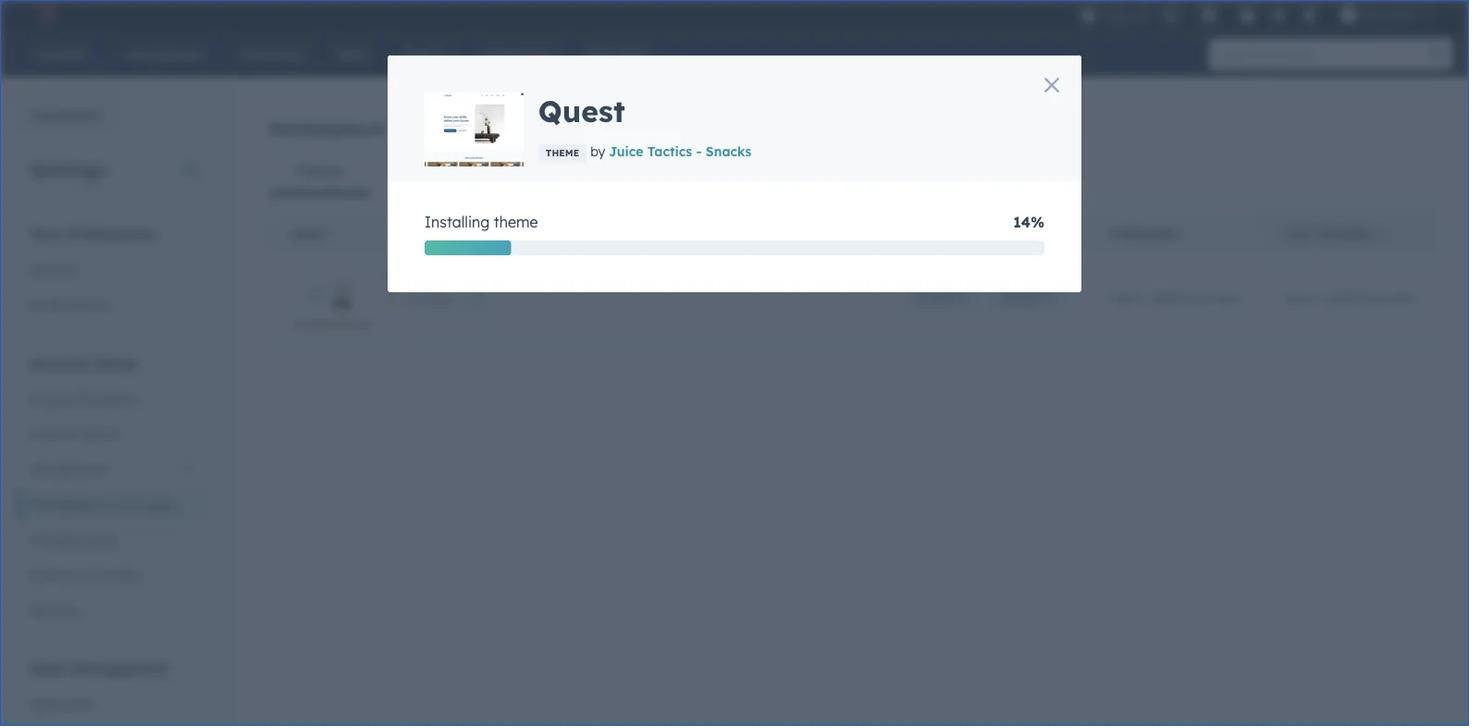 Task type: describe. For each thing, give the bounding box(es) containing it.
press to sort. image
[[331, 227, 338, 240]]

general link
[[19, 252, 207, 287]]

purchased button
[[1089, 212, 1264, 253]]

your
[[30, 224, 64, 243]]

data management element
[[19, 659, 207, 727]]

preferences
[[68, 224, 155, 243]]

integrations
[[30, 461, 105, 478]]

updated
[[1318, 228, 1370, 242]]

search image
[[1431, 48, 1444, 61]]

privacy
[[30, 567, 74, 583]]

installing...
[[404, 293, 460, 307]]

users & teams link
[[19, 417, 207, 452]]

upgrade
[[1101, 8, 1151, 24]]

installing theme
[[425, 213, 538, 231]]

by juice tactics - snacks
[[591, 143, 752, 160]]

by
[[591, 143, 606, 160]]

calling icon image
[[1162, 7, 1179, 24]]

security link
[[19, 593, 207, 628]]

account setup
[[30, 354, 137, 373]]

purchased
[[1111, 228, 1180, 242]]

2 nov 1, 2023 11:27 am from the left
[[1286, 290, 1412, 306]]

themes
[[295, 163, 345, 179]]

press to sort. image
[[1186, 227, 1193, 240]]

0 vertical spatial downloads
[[390, 117, 493, 140]]

juice
[[609, 143, 644, 160]]

quest inside dialog
[[538, 93, 625, 130]]

1 nov from the left
[[1111, 290, 1136, 306]]

navigation containing themes
[[269, 149, 1440, 194]]

1 am from the left
[[1217, 290, 1237, 306]]

support
[[1002, 291, 1044, 305]]

tracking
[[30, 532, 81, 548]]

properties link
[[19, 687, 207, 722]]

calling icon button
[[1155, 3, 1186, 27]]

self
[[1361, 7, 1383, 22]]

1 horizontal spatial marketplace
[[269, 117, 385, 140]]

tracking code
[[30, 532, 117, 548]]

marketplace inside account setup element
[[30, 497, 105, 513]]

tactics
[[648, 143, 693, 160]]

users & teams
[[30, 426, 119, 442]]

properties
[[30, 696, 92, 713]]

-
[[696, 143, 702, 160]]

help image
[[1240, 8, 1257, 25]]

your preferences
[[30, 224, 155, 243]]

last updated button
[[1264, 212, 1440, 253]]

notifications link
[[19, 287, 207, 323]]

downloads inside account setup element
[[109, 497, 177, 513]]

notifications button
[[1295, 0, 1326, 30]]

account defaults
[[30, 391, 134, 407]]

2 1, from the left
[[1315, 290, 1324, 306]]

descending sort. press to sort ascending. image
[[1376, 227, 1383, 240]]

made
[[1386, 7, 1418, 22]]

installing
[[425, 213, 490, 231]]

14%
[[1014, 213, 1045, 231]]

1 vertical spatial theme
[[494, 213, 538, 231]]

menu containing self made
[[1079, 0, 1448, 30]]

2 11:27 from the left
[[1360, 290, 1389, 306]]

marketplaces button
[[1190, 0, 1229, 30]]

juice tactics - snacks link
[[609, 143, 752, 160]]

name
[[292, 228, 326, 242]]

actions
[[918, 291, 957, 305]]

modules link
[[370, 149, 473, 193]]

marketplace downloads link
[[19, 487, 207, 522]]

actions button
[[906, 286, 979, 310]]

notifications
[[30, 297, 109, 313]]

1 11:27 from the left
[[1185, 290, 1213, 306]]

help button
[[1233, 0, 1264, 30]]



Task type: locate. For each thing, give the bounding box(es) containing it.
upgrade image
[[1081, 8, 1097, 25]]

account for account defaults
[[30, 391, 79, 407]]

code
[[85, 532, 117, 548]]

2 account from the top
[[30, 391, 79, 407]]

1 horizontal spatial quest
[[538, 93, 625, 130]]

snacks
[[706, 143, 752, 160]]

integrations button
[[19, 452, 207, 487]]

support button
[[990, 286, 1066, 310]]

last updated
[[1286, 228, 1370, 242]]

marketplace down the integrations
[[30, 497, 105, 513]]

am down purchased button
[[1217, 290, 1237, 306]]

1 1, from the left
[[1139, 290, 1149, 306]]

account up users
[[30, 391, 79, 407]]

1 horizontal spatial 2023
[[1327, 290, 1356, 306]]

management
[[71, 659, 168, 678]]

1,
[[1139, 290, 1149, 306], [1315, 290, 1324, 306]]

account for account setup
[[30, 354, 89, 373]]

0 vertical spatial account
[[30, 354, 89, 373]]

consent
[[91, 567, 141, 583]]

0 horizontal spatial 11:27
[[1185, 290, 1213, 306]]

teams
[[80, 426, 119, 442]]

0 horizontal spatial nov 1, 2023 11:27 am
[[1111, 290, 1237, 306]]

self made
[[1361, 7, 1418, 22]]

account defaults link
[[19, 382, 207, 417]]

hubspot image
[[33, 4, 56, 26]]

2 nov from the left
[[1286, 290, 1311, 306]]

defaults
[[83, 391, 134, 407]]

1 horizontal spatial press to sort. element
[[1186, 227, 1193, 242]]

1 vertical spatial marketplace downloads
[[30, 497, 177, 513]]

& right users
[[67, 426, 77, 442]]

dashboard
[[31, 107, 102, 124]]

1 2023 from the left
[[1152, 290, 1181, 306]]

menu
[[1079, 0, 1448, 30]]

11:27 down press to sort. image
[[1185, 290, 1213, 306]]

0 horizontal spatial &
[[67, 426, 77, 442]]

0 horizontal spatial marketplace
[[30, 497, 105, 513]]

0 horizontal spatial nov
[[1111, 290, 1136, 306]]

descending sort. press to sort ascending. element
[[1376, 227, 1383, 242]]

account
[[30, 354, 89, 373], [30, 391, 79, 407]]

marketplace up themes
[[269, 117, 385, 140]]

press to sort. element for name
[[331, 227, 338, 242]]

& for privacy
[[78, 567, 87, 583]]

1 vertical spatial marketplace
[[30, 497, 105, 513]]

0 horizontal spatial quest
[[386, 268, 429, 287]]

privacy & consent
[[30, 567, 141, 583]]

& for users
[[67, 426, 77, 442]]

quest
[[538, 93, 625, 130], [386, 268, 429, 287]]

0 horizontal spatial downloads
[[109, 497, 177, 513]]

quest dialog
[[388, 56, 1082, 292]]

ruby anderson image
[[1341, 6, 1357, 23]]

nov down last
[[1286, 290, 1311, 306]]

account setup element
[[19, 353, 207, 628]]

am
[[1217, 290, 1237, 306], [1392, 290, 1412, 306]]

1 horizontal spatial 1,
[[1315, 290, 1324, 306]]

last
[[1286, 228, 1314, 242]]

1 horizontal spatial nov
[[1286, 290, 1311, 306]]

1 horizontal spatial marketplace downloads
[[269, 117, 493, 140]]

Search HubSpot search field
[[1210, 39, 1436, 70]]

press to sort. element inside purchased button
[[1186, 227, 1193, 242]]

setup
[[94, 354, 137, 373]]

notifications image
[[1302, 8, 1319, 25]]

0 horizontal spatial marketplace downloads
[[30, 497, 177, 513]]

0 horizontal spatial 1,
[[1139, 290, 1149, 306]]

theme left by
[[546, 147, 580, 159]]

1, down last updated
[[1315, 290, 1324, 306]]

2023 down purchased button
[[1152, 290, 1181, 306]]

11:27
[[1185, 290, 1213, 306], [1360, 290, 1389, 306]]

press to sort. element
[[331, 227, 338, 242], [1186, 227, 1193, 242]]

& right privacy
[[78, 567, 87, 583]]

1 press to sort. element from the left
[[331, 227, 338, 242]]

0 horizontal spatial 2023
[[1152, 290, 1181, 306]]

1 nov 1, 2023 11:27 am from the left
[[1111, 290, 1237, 306]]

hubspot link
[[22, 4, 69, 26]]

2 press to sort. element from the left
[[1186, 227, 1193, 242]]

press to sort. element inside name "button"
[[331, 227, 338, 242]]

1 horizontal spatial theme
[[546, 147, 580, 159]]

settings image
[[1271, 8, 1288, 25]]

11:27 down descending sort. press to sort ascending. "element"
[[1360, 290, 1389, 306]]

quest up installing...
[[386, 268, 429, 287]]

2 2023 from the left
[[1327, 290, 1356, 306]]

2 am from the left
[[1392, 290, 1412, 306]]

press to sort. element right name
[[331, 227, 338, 242]]

marketplace downloads inside account setup element
[[30, 497, 177, 513]]

1 horizontal spatial &
[[78, 567, 87, 583]]

nov 1, 2023 11:27 am down updated
[[1286, 290, 1412, 306]]

data
[[30, 659, 66, 678]]

downloads down integrations button
[[109, 497, 177, 513]]

0 vertical spatial &
[[67, 426, 77, 442]]

nov 1, 2023 11:27 am
[[1111, 290, 1237, 306], [1286, 290, 1412, 306]]

marketplace downloads up code
[[30, 497, 177, 513]]

general
[[30, 261, 77, 278]]

dashboard link
[[0, 98, 114, 135]]

search button
[[1422, 39, 1453, 70]]

1 vertical spatial quest
[[386, 268, 429, 287]]

2023 down updated
[[1327, 290, 1356, 306]]

settings
[[30, 158, 105, 181]]

self made button
[[1330, 0, 1446, 30]]

installing theme progress bar
[[425, 241, 513, 255]]

0 vertical spatial marketplace downloads
[[269, 117, 493, 140]]

marketplace downloads
[[269, 117, 493, 140], [30, 497, 177, 513]]

1, down purchased
[[1139, 290, 1149, 306]]

press to sort. element for purchased
[[1186, 227, 1193, 242]]

nov
[[1111, 290, 1136, 306], [1286, 290, 1311, 306]]

2023
[[1152, 290, 1181, 306], [1327, 290, 1356, 306]]

privacy & consent link
[[19, 558, 207, 593]]

0 horizontal spatial am
[[1217, 290, 1237, 306]]

name button
[[270, 212, 1089, 253]]

downloads up the modules
[[390, 117, 493, 140]]

1 horizontal spatial nov 1, 2023 11:27 am
[[1286, 290, 1412, 306]]

press to sort. element right purchased
[[1186, 227, 1193, 242]]

downloads
[[390, 117, 493, 140], [109, 497, 177, 513]]

quest up by
[[538, 93, 625, 130]]

0 vertical spatial quest
[[538, 93, 625, 130]]

0 horizontal spatial theme
[[494, 213, 538, 231]]

data management
[[30, 659, 168, 678]]

your preferences element
[[19, 224, 207, 323]]

settings link
[[1268, 5, 1291, 25]]

0 vertical spatial theme
[[546, 147, 580, 159]]

0 horizontal spatial press to sort. element
[[331, 227, 338, 242]]

1 horizontal spatial downloads
[[390, 117, 493, 140]]

nov down purchased
[[1111, 290, 1136, 306]]

1 vertical spatial downloads
[[109, 497, 177, 513]]

marketplaces image
[[1201, 8, 1218, 25]]

marketplace downloads up the modules
[[269, 117, 493, 140]]

1 vertical spatial account
[[30, 391, 79, 407]]

close image
[[1045, 78, 1060, 93]]

1 horizontal spatial 11:27
[[1360, 290, 1389, 306]]

marketplace
[[269, 117, 385, 140], [30, 497, 105, 513]]

modules
[[396, 163, 447, 179]]

1 vertical spatial &
[[78, 567, 87, 583]]

theme
[[546, 147, 580, 159], [494, 213, 538, 231]]

am down last updated button
[[1392, 290, 1412, 306]]

users
[[30, 426, 64, 442]]

themes link
[[269, 149, 370, 193]]

quest link
[[386, 268, 429, 287]]

&
[[67, 426, 77, 442], [78, 567, 87, 583]]

nov 1, 2023 11:27 am down purchased button
[[1111, 290, 1237, 306]]

1 horizontal spatial am
[[1392, 290, 1412, 306]]

account up account defaults
[[30, 354, 89, 373]]

navigation
[[269, 149, 1440, 194]]

tracking code link
[[19, 522, 207, 558]]

theme up installing theme progress bar
[[494, 213, 538, 231]]

0 vertical spatial marketplace
[[269, 117, 385, 140]]

security
[[30, 602, 79, 618]]

1 account from the top
[[30, 354, 89, 373]]



Task type: vqa. For each thing, say whether or not it's contained in the screenshot.
WITH to the left
no



